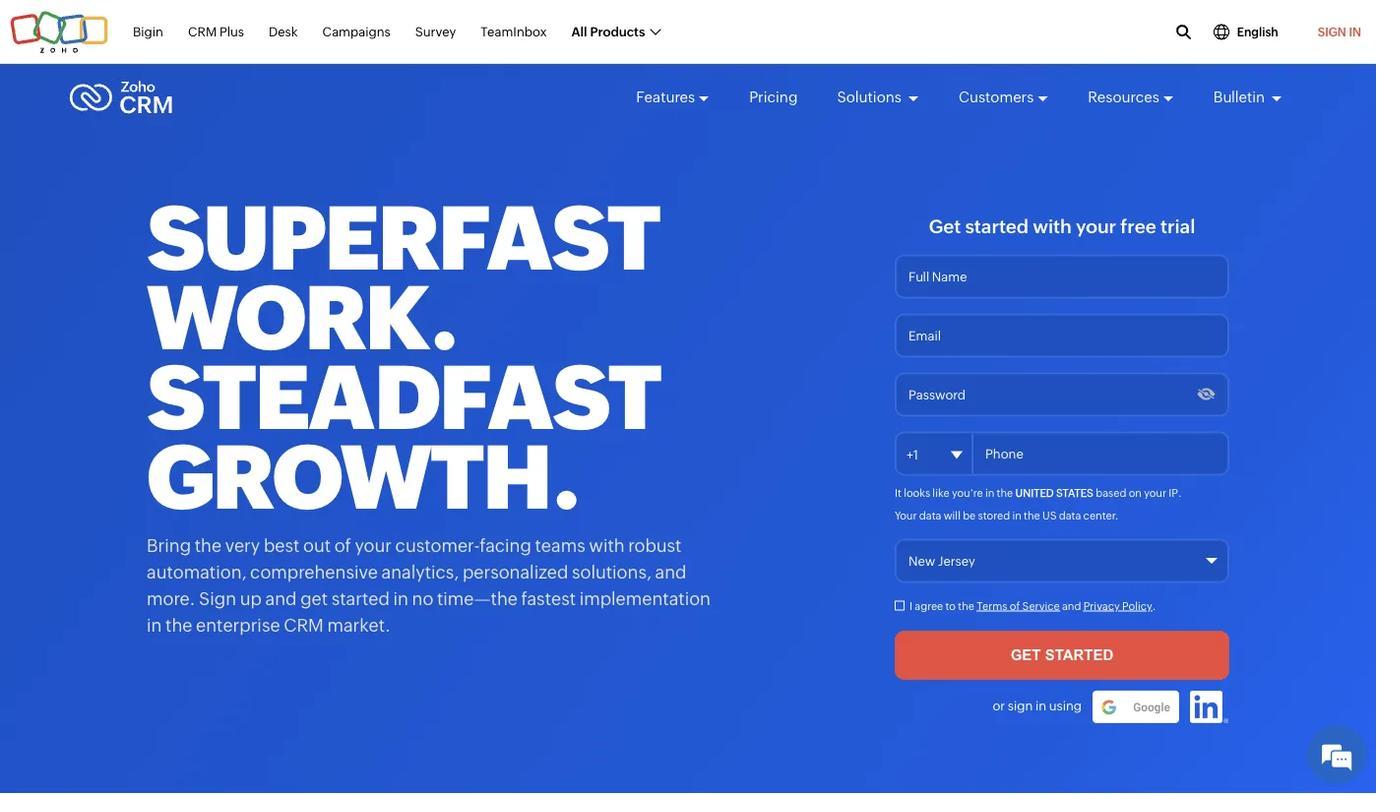 Task type: describe. For each thing, give the bounding box(es) containing it.
market.
[[327, 615, 391, 636]]

your data will be stored in the us data center.
[[895, 510, 1119, 522]]

ip
[[1169, 487, 1178, 499]]

states
[[1056, 487, 1094, 499]]

privacy
[[1084, 600, 1120, 613]]

0 horizontal spatial .
[[1153, 600, 1156, 613]]

pricing link
[[749, 71, 798, 124]]

campaigns link
[[322, 14, 391, 50]]

customers
[[959, 89, 1034, 106]]

or
[[993, 699, 1005, 714]]

in down more.
[[147, 615, 162, 636]]

united
[[1016, 487, 1054, 499]]

+1
[[907, 448, 919, 463]]

us
[[1043, 510, 1057, 522]]

all
[[572, 24, 587, 39]]

teams
[[535, 536, 586, 556]]

2 data from the left
[[1059, 510, 1081, 522]]

campaigns
[[322, 24, 391, 39]]

fastest
[[521, 589, 576, 609]]

sign in link
[[1303, 13, 1377, 51]]

robust
[[629, 536, 682, 556]]

best
[[264, 536, 300, 556]]

or sign in using
[[993, 699, 1082, 714]]

survey link
[[415, 14, 456, 50]]

terms
[[977, 600, 1008, 613]]

customer-
[[395, 536, 480, 556]]

enterprise
[[196, 615, 280, 636]]

all products
[[572, 24, 645, 39]]

1 data from the left
[[919, 510, 942, 522]]

agree
[[915, 600, 944, 613]]

in left no
[[393, 589, 409, 609]]

growth.
[[147, 427, 580, 529]]

policy
[[1122, 600, 1153, 613]]

bigin
[[133, 24, 163, 39]]

crm plus
[[188, 24, 244, 39]]

1 horizontal spatial your
[[1076, 216, 1117, 237]]

in right stored
[[1013, 510, 1022, 522]]

it looks like you're in the united states based on your ip .
[[895, 487, 1182, 499]]

work.
[[147, 267, 457, 369]]

out
[[303, 536, 331, 556]]

looks
[[904, 487, 931, 499]]

the up 'your data will be stored in the us data center.'
[[997, 487, 1013, 499]]

english
[[1237, 25, 1279, 38]]

i
[[910, 600, 913, 613]]

0 vertical spatial crm
[[188, 24, 217, 39]]

Enter your phone number text field
[[895, 432, 1230, 476]]

privacy policy link
[[1084, 600, 1153, 613]]

get
[[929, 216, 961, 237]]

very
[[225, 536, 260, 556]]

bulletin link
[[1214, 71, 1283, 124]]

products
[[590, 24, 645, 39]]

teaminbox link
[[481, 14, 547, 50]]

no
[[412, 589, 434, 609]]

you're
[[952, 487, 983, 499]]

1 vertical spatial of
[[1010, 600, 1020, 613]]

it
[[895, 487, 902, 499]]

personalized
[[463, 562, 568, 582]]

free
[[1121, 216, 1157, 237]]

crm plus link
[[188, 14, 244, 50]]

the right to at the right
[[958, 600, 975, 613]]



Task type: vqa. For each thing, say whether or not it's contained in the screenshot.
Campaigns
yes



Task type: locate. For each thing, give the bounding box(es) containing it.
using
[[1049, 699, 1082, 714]]

service
[[1023, 600, 1060, 613]]

started inside superfast work. steadfast growth. bring the very best out of your customer-facing teams with robust automation, comprehensive analytics, personalized solutions, and more. sign up and get started in no time—the fastest implementation in the enterprise crm market.
[[332, 589, 390, 609]]

Enter password for your account password field
[[895, 373, 1230, 417]]

based
[[1096, 487, 1127, 499]]

automation,
[[147, 562, 247, 582]]

trial
[[1161, 216, 1196, 237]]

0 vertical spatial of
[[334, 536, 351, 556]]

get
[[300, 589, 328, 609]]

the up automation,
[[195, 536, 222, 556]]

features link
[[636, 71, 710, 124]]

desk link
[[269, 14, 298, 50]]

solutions link
[[837, 71, 920, 124]]

plus
[[219, 24, 244, 39]]

Enter your name text field
[[895, 255, 1230, 299]]

the left us
[[1024, 510, 1041, 522]]

data right us
[[1059, 510, 1081, 522]]

your for like
[[1144, 487, 1167, 499]]

will
[[944, 510, 961, 522]]

1 horizontal spatial with
[[1033, 216, 1072, 237]]

and down robust
[[655, 562, 687, 582]]

facing
[[480, 536, 532, 556]]

solutions,
[[572, 562, 652, 582]]

time—the
[[437, 589, 518, 609]]

. right the privacy
[[1153, 600, 1156, 613]]

crm down get
[[284, 615, 324, 636]]

0 horizontal spatial your
[[355, 536, 392, 556]]

your
[[895, 510, 917, 522]]

and
[[655, 562, 687, 582], [265, 589, 297, 609], [1062, 600, 1082, 613]]

0 horizontal spatial data
[[919, 510, 942, 522]]

survey
[[415, 24, 456, 39]]

in right you're
[[986, 487, 995, 499]]

crm
[[188, 24, 217, 39], [284, 615, 324, 636]]

center.
[[1084, 510, 1119, 522]]

1 horizontal spatial data
[[1059, 510, 1081, 522]]

1 horizontal spatial of
[[1010, 600, 1020, 613]]

terms of service link
[[977, 600, 1060, 613]]

the
[[997, 487, 1013, 499], [1024, 510, 1041, 522], [195, 536, 222, 556], [958, 600, 975, 613], [165, 615, 192, 636]]

0 horizontal spatial crm
[[188, 24, 217, 39]]

in right sign at the bottom of page
[[1036, 699, 1047, 714]]

started up the 'market.'
[[332, 589, 390, 609]]

2 horizontal spatial and
[[1062, 600, 1082, 613]]

0 vertical spatial your
[[1076, 216, 1117, 237]]

1 vertical spatial started
[[332, 589, 390, 609]]

1 vertical spatial .
[[1153, 600, 1156, 613]]

0 vertical spatial with
[[1033, 216, 1072, 237]]

resources link
[[1088, 71, 1174, 124]]

sign
[[1318, 25, 1347, 38]]

.
[[1178, 487, 1182, 499], [1153, 600, 1156, 613]]

0 horizontal spatial and
[[265, 589, 297, 609]]

up
[[240, 589, 262, 609]]

of
[[334, 536, 351, 556], [1010, 600, 1020, 613]]

your left free
[[1076, 216, 1117, 237]]

None submit
[[895, 631, 1230, 680]]

more.
[[147, 589, 195, 609]]

the down more.
[[165, 615, 192, 636]]

comprehensive
[[250, 562, 378, 582]]

to
[[946, 600, 956, 613]]

be
[[963, 510, 976, 522]]

2 vertical spatial your
[[355, 536, 392, 556]]

with
[[1033, 216, 1072, 237], [589, 536, 625, 556]]

in
[[1349, 25, 1362, 38]]

sign
[[1008, 699, 1033, 714]]

teaminbox
[[481, 24, 547, 39]]

of inside superfast work. steadfast growth. bring the very best out of your customer-facing teams with robust automation, comprehensive analytics, personalized solutions, and more. sign up and get started in no time—the fastest implementation in the enterprise crm market.
[[334, 536, 351, 556]]

crm inside superfast work. steadfast growth. bring the very best out of your customer-facing teams with robust automation, comprehensive analytics, personalized solutions, and more. sign up and get started in no time—the fastest implementation in the enterprise crm market.
[[284, 615, 324, 636]]

0 horizontal spatial with
[[589, 536, 625, 556]]

1 vertical spatial crm
[[284, 615, 324, 636]]

superfast work. steadfast growth. bring the very best out of your customer-facing teams with robust automation, comprehensive analytics, personalized solutions, and more. sign up and get started in no time—the fastest implementation in the enterprise crm market.
[[147, 188, 711, 636]]

your for steadfast
[[355, 536, 392, 556]]

bulletin
[[1214, 89, 1268, 106]]

data left will
[[919, 510, 942, 522]]

data
[[919, 510, 942, 522], [1059, 510, 1081, 522]]

with up solutions,
[[589, 536, 625, 556]]

. right on
[[1178, 487, 1182, 499]]

sign in
[[1318, 25, 1362, 38]]

1 horizontal spatial .
[[1178, 487, 1182, 499]]

started
[[965, 216, 1029, 237], [332, 589, 390, 609]]

all products link
[[572, 14, 660, 50]]

in
[[986, 487, 995, 499], [1013, 510, 1022, 522], [393, 589, 409, 609], [147, 615, 162, 636], [1036, 699, 1047, 714]]

features
[[636, 89, 695, 106]]

resources
[[1088, 89, 1160, 106]]

solutions
[[837, 89, 905, 106]]

with inside superfast work. steadfast growth. bring the very best out of your customer-facing teams with robust automation, comprehensive analytics, personalized solutions, and more. sign up and get started in no time—the fastest implementation in the enterprise crm market.
[[589, 536, 625, 556]]

1 horizontal spatial crm
[[284, 615, 324, 636]]

0 vertical spatial .
[[1178, 487, 1182, 499]]

implementation
[[580, 589, 711, 609]]

i agree to the terms of service and privacy policy .
[[910, 600, 1156, 613]]

and right up
[[265, 589, 297, 609]]

of right out
[[334, 536, 351, 556]]

pricing
[[749, 89, 798, 106]]

desk
[[269, 24, 298, 39]]

1 vertical spatial your
[[1144, 487, 1167, 499]]

sign
[[199, 589, 236, 609]]

0 horizontal spatial started
[[332, 589, 390, 609]]

crm left plus
[[188, 24, 217, 39]]

your up the analytics,
[[355, 536, 392, 556]]

your inside superfast work. steadfast growth. bring the very best out of your customer-facing teams with robust automation, comprehensive analytics, personalized solutions, and more. sign up and get started in no time—the fastest implementation in the enterprise crm market.
[[355, 536, 392, 556]]

steadfast
[[147, 347, 660, 449]]

of right terms
[[1010, 600, 1020, 613]]

zoho crm logo image
[[69, 76, 173, 119]]

0 horizontal spatial of
[[334, 536, 351, 556]]

bigin link
[[133, 14, 163, 50]]

1 horizontal spatial and
[[655, 562, 687, 582]]

with up enter your name text field
[[1033, 216, 1072, 237]]

on
[[1129, 487, 1142, 499]]

2 horizontal spatial your
[[1144, 487, 1167, 499]]

analytics,
[[382, 562, 459, 582]]

stored
[[978, 510, 1010, 522]]

get started with your free trial
[[929, 216, 1196, 237]]

1 vertical spatial with
[[589, 536, 625, 556]]

your left ip
[[1144, 487, 1167, 499]]

started right get
[[965, 216, 1029, 237]]

like
[[933, 487, 950, 499]]

and left the privacy
[[1062, 600, 1082, 613]]

bring
[[147, 536, 191, 556]]

0 vertical spatial started
[[965, 216, 1029, 237]]

1 horizontal spatial started
[[965, 216, 1029, 237]]

superfast
[[147, 188, 659, 289]]

Enter your email text field
[[895, 314, 1230, 358]]

your
[[1076, 216, 1117, 237], [1144, 487, 1167, 499], [355, 536, 392, 556]]



